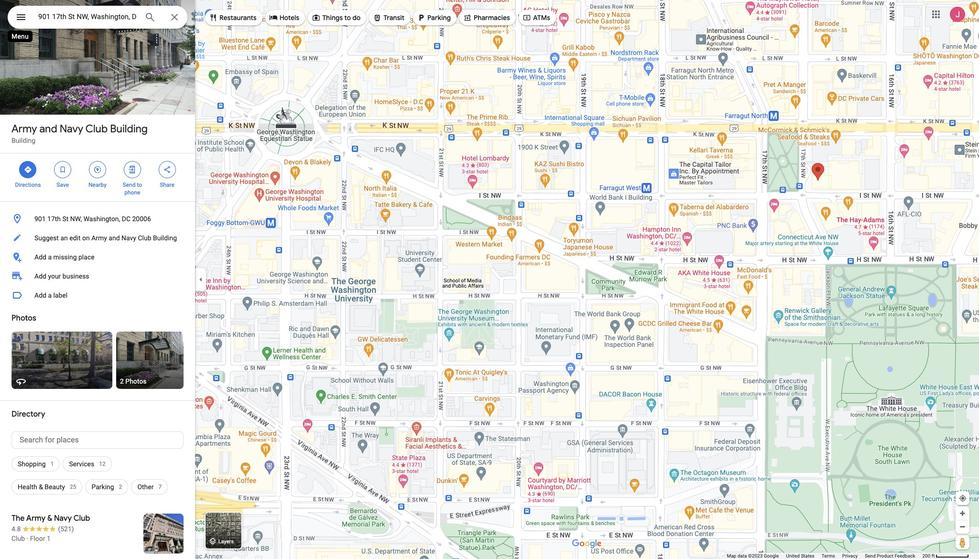 Task type: describe. For each thing, give the bounding box(es) containing it.
shopping
[[18, 460, 46, 468]]

 pharmacies
[[463, 12, 510, 23]]

4.8 stars 521 reviews image
[[11, 524, 74, 534]]

to inside send to phone
[[137, 182, 142, 188]]

2 photos
[[120, 378, 147, 385]]

terms
[[822, 554, 835, 559]]

restaurants
[[219, 13, 257, 22]]

12
[[99, 461, 105, 468]]

club inside army and navy club building building
[[85, 122, 108, 136]]

united
[[786, 554, 800, 559]]


[[58, 164, 67, 175]]

send for send product feedback
[[865, 554, 876, 559]]

suggest an edit on army and navy club building
[[34, 234, 177, 242]]

washington,
[[83, 215, 120, 223]]

 button
[[8, 6, 34, 31]]

army inside army and navy club building building
[[11, 122, 37, 136]]

2 photos button
[[116, 332, 184, 389]]

200 ft button
[[922, 554, 969, 559]]

things
[[322, 13, 343, 22]]

zoom in image
[[959, 510, 966, 517]]

club left the ·
[[11, 535, 25, 543]]

 transit
[[373, 12, 404, 23]]

club inside button
[[138, 234, 151, 242]]

building inside button
[[153, 234, 177, 242]]

 search field
[[8, 6, 187, 31]]

privacy button
[[842, 553, 858, 559]]

a for missing
[[48, 253, 52, 261]]

0 vertical spatial photos
[[11, 314, 36, 323]]

services 12
[[69, 460, 105, 468]]

1 horizontal spatial building
[[110, 122, 148, 136]]

add for add your business
[[34, 272, 46, 280]]

parking inside  parking
[[427, 13, 451, 22]]

health & beauty 25
[[18, 483, 76, 491]]

health
[[18, 483, 37, 491]]

army inside the suggest an edit on army and navy club building button
[[91, 234, 107, 242]]

states
[[801, 554, 814, 559]]

show your location image
[[958, 494, 967, 503]]

send product feedback
[[865, 554, 915, 559]]

 things to do
[[312, 12, 361, 23]]

nearby
[[88, 182, 107, 188]]

share
[[160, 182, 174, 188]]

parking 2
[[92, 483, 122, 491]]


[[522, 12, 531, 23]]

a for label
[[48, 292, 52, 299]]

(521)
[[58, 525, 74, 533]]

an
[[60, 234, 68, 242]]

hotels
[[280, 13, 299, 22]]

1 horizontal spatial &
[[47, 514, 52, 523]]

 parking
[[417, 12, 451, 23]]


[[312, 12, 320, 23]]

0 horizontal spatial building
[[11, 137, 35, 144]]

your
[[48, 272, 61, 280]]

the army & navy club
[[11, 514, 90, 523]]

shopping 1
[[18, 460, 54, 468]]

©2023
[[748, 554, 763, 559]]

collapse side panel image
[[196, 274, 206, 285]]

200
[[922, 554, 930, 559]]

layers
[[218, 539, 234, 545]]

ft
[[932, 554, 935, 559]]

phone
[[124, 189, 140, 196]]

directory
[[11, 410, 45, 419]]

1 inside "shopping 1"
[[51, 461, 54, 468]]

suggest an edit on army and navy club building button
[[0, 229, 195, 248]]

label
[[53, 292, 67, 299]]


[[417, 12, 426, 23]]

add for add a label
[[34, 292, 46, 299]]

edit
[[69, 234, 81, 242]]


[[269, 12, 278, 23]]

the
[[11, 514, 25, 523]]

add a label
[[34, 292, 67, 299]]


[[463, 12, 472, 23]]

 hotels
[[269, 12, 299, 23]]

army and navy club building main content
[[0, 0, 195, 559]]

to inside  things to do
[[344, 13, 351, 22]]

add a missing place
[[34, 253, 94, 261]]

and inside army and navy club building building
[[39, 122, 57, 136]]

show street view coverage image
[[956, 535, 969, 550]]


[[128, 164, 137, 175]]

901 17th st nw, washington, dc 20006 button
[[0, 209, 195, 229]]

floor
[[30, 535, 45, 543]]

actions for army and navy club building region
[[0, 153, 195, 201]]

send product feedback button
[[865, 553, 915, 559]]

none text field inside army and navy club building main content
[[11, 432, 184, 449]]

pharmacies
[[474, 13, 510, 22]]

other
[[137, 483, 154, 491]]

2 vertical spatial navy
[[54, 514, 72, 523]]


[[15, 11, 27, 24]]



Task type: vqa. For each thing, say whether or not it's contained in the screenshot.


Task type: locate. For each thing, give the bounding box(es) containing it.
place
[[78, 253, 94, 261]]

club up 
[[85, 122, 108, 136]]

army up 4.8 stars 521 reviews image
[[26, 514, 45, 523]]

navy inside army and navy club building building
[[60, 122, 83, 136]]

add left 'your'
[[34, 272, 46, 280]]

directions
[[15, 182, 41, 188]]

send left product
[[865, 554, 876, 559]]

2 inside button
[[120, 378, 124, 385]]

save
[[57, 182, 69, 188]]

footer containing map data ©2023 google
[[727, 553, 922, 559]]

901 17th st nw, washington, dc 20006
[[34, 215, 151, 223]]

1 vertical spatial 2
[[119, 484, 122, 490]]

2 inside parking 2
[[119, 484, 122, 490]]

other 7
[[137, 483, 162, 491]]

parking down the 12
[[92, 483, 114, 491]]

1 vertical spatial a
[[48, 292, 52, 299]]

club · floor 1
[[11, 535, 51, 543]]

navy inside button
[[121, 234, 136, 242]]

0 horizontal spatial photos
[[11, 314, 36, 323]]

1 horizontal spatial and
[[109, 234, 120, 242]]

add left label
[[34, 292, 46, 299]]

1 vertical spatial send
[[865, 554, 876, 559]]

map
[[727, 554, 736, 559]]

0 vertical spatial parking
[[427, 13, 451, 22]]

united states
[[786, 554, 814, 559]]

1 horizontal spatial send
[[865, 554, 876, 559]]

add a label button
[[0, 286, 195, 305]]

feedback
[[895, 554, 915, 559]]

17th
[[47, 215, 61, 223]]

services
[[69, 460, 94, 468]]

0 horizontal spatial and
[[39, 122, 57, 136]]

google account: james peterson  
(james.peterson1902@gmail.com) image
[[950, 7, 965, 22]]

nw,
[[70, 215, 82, 223]]

None text field
[[11, 432, 184, 449]]

a left missing
[[48, 253, 52, 261]]

2 horizontal spatial building
[[153, 234, 177, 242]]

terms button
[[822, 553, 835, 559]]


[[93, 164, 102, 175]]

united states button
[[786, 553, 814, 559]]


[[163, 164, 171, 175]]

add down suggest
[[34, 253, 46, 261]]

send to phone
[[123, 182, 142, 196]]

0 vertical spatial a
[[48, 253, 52, 261]]

901
[[34, 215, 46, 223]]

army
[[11, 122, 37, 136], [91, 234, 107, 242], [26, 514, 45, 523]]

2 vertical spatial add
[[34, 292, 46, 299]]

add your business
[[34, 272, 89, 280]]

0 vertical spatial building
[[110, 122, 148, 136]]


[[209, 12, 218, 23]]

0 vertical spatial add
[[34, 253, 46, 261]]

business
[[63, 272, 89, 280]]

2 add from the top
[[34, 272, 46, 280]]

1 vertical spatial add
[[34, 272, 46, 280]]

parking inside army and navy club building main content
[[92, 483, 114, 491]]

None field
[[38, 11, 137, 22]]

 restaurants
[[209, 12, 257, 23]]

4.8
[[11, 525, 21, 533]]

1 a from the top
[[48, 253, 52, 261]]

add your business link
[[0, 267, 195, 286]]

0 vertical spatial 2
[[120, 378, 124, 385]]

to up phone
[[137, 182, 142, 188]]

footer
[[727, 553, 922, 559]]

product
[[877, 554, 893, 559]]

google maps element
[[0, 0, 979, 559]]


[[373, 12, 382, 23]]

1 right shopping
[[51, 461, 54, 468]]

and inside button
[[109, 234, 120, 242]]

& right health at the left bottom of page
[[39, 483, 43, 491]]

1 vertical spatial parking
[[92, 483, 114, 491]]

1 horizontal spatial parking
[[427, 13, 451, 22]]

army and navy club building building
[[11, 122, 148, 144]]

navy down the dc
[[121, 234, 136, 242]]

google
[[764, 554, 779, 559]]

parking right 
[[427, 13, 451, 22]]

1 vertical spatial photos
[[125, 378, 147, 385]]

901 17th St NW, Washington, DC 20006 field
[[8, 6, 187, 29]]

1 horizontal spatial photos
[[125, 378, 147, 385]]


[[24, 164, 32, 175]]

parking
[[427, 13, 451, 22], [92, 483, 114, 491]]

none field inside 901 17th st nw, washington, dc 20006 "field"
[[38, 11, 137, 22]]

0 horizontal spatial send
[[123, 182, 135, 188]]

2 vertical spatial army
[[26, 514, 45, 523]]

0 horizontal spatial parking
[[92, 483, 114, 491]]

zoom out image
[[959, 523, 966, 531]]

missing
[[53, 253, 77, 261]]

1
[[51, 461, 54, 468], [47, 535, 51, 543]]

a
[[48, 253, 52, 261], [48, 292, 52, 299]]

photos inside button
[[125, 378, 147, 385]]

20006
[[132, 215, 151, 223]]

send up phone
[[123, 182, 135, 188]]

0 horizontal spatial to
[[137, 182, 142, 188]]

0 vertical spatial navy
[[60, 122, 83, 136]]

1 vertical spatial to
[[137, 182, 142, 188]]

200 ft
[[922, 554, 935, 559]]

transit
[[384, 13, 404, 22]]

1 vertical spatial and
[[109, 234, 120, 242]]

suggest
[[34, 234, 59, 242]]

0 vertical spatial &
[[39, 483, 43, 491]]

and
[[39, 122, 57, 136], [109, 234, 120, 242]]

beauty
[[45, 483, 65, 491]]

atms
[[533, 13, 550, 22]]

1 add from the top
[[34, 253, 46, 261]]

on
[[82, 234, 90, 242]]

3 add from the top
[[34, 292, 46, 299]]

send for send to phone
[[123, 182, 135, 188]]

7
[[158, 484, 162, 490]]

photos
[[11, 314, 36, 323], [125, 378, 147, 385]]

map data ©2023 google
[[727, 554, 779, 559]]

1 vertical spatial 1
[[47, 535, 51, 543]]

club up the (521)
[[74, 514, 90, 523]]

1 vertical spatial building
[[11, 137, 35, 144]]

2 a from the top
[[48, 292, 52, 299]]

1 right the floor
[[47, 535, 51, 543]]

footer inside google maps element
[[727, 553, 922, 559]]

&
[[39, 483, 43, 491], [47, 514, 52, 523]]

 atms
[[522, 12, 550, 23]]

st
[[62, 215, 69, 223]]

navy up ''
[[60, 122, 83, 136]]

navy up the (521)
[[54, 514, 72, 523]]

2
[[120, 378, 124, 385], [119, 484, 122, 490]]

a left label
[[48, 292, 52, 299]]

add for add a missing place
[[34, 253, 46, 261]]

army up ''
[[11, 122, 37, 136]]

0 horizontal spatial &
[[39, 483, 43, 491]]

to left do
[[344, 13, 351, 22]]

0 vertical spatial to
[[344, 13, 351, 22]]

send inside send product feedback button
[[865, 554, 876, 559]]

data
[[737, 554, 747, 559]]

privacy
[[842, 554, 858, 559]]

add a missing place button
[[0, 248, 195, 267]]

0 vertical spatial send
[[123, 182, 135, 188]]

0 vertical spatial and
[[39, 122, 57, 136]]

1 vertical spatial army
[[91, 234, 107, 242]]

dc
[[122, 215, 131, 223]]

club down 20006
[[138, 234, 151, 242]]

0 vertical spatial army
[[11, 122, 37, 136]]

·
[[27, 535, 28, 543]]

send inside send to phone
[[123, 182, 135, 188]]

0 vertical spatial 1
[[51, 461, 54, 468]]

army right 'on' at the top of page
[[91, 234, 107, 242]]

1 horizontal spatial to
[[344, 13, 351, 22]]

25
[[70, 484, 76, 490]]

1 vertical spatial navy
[[121, 234, 136, 242]]

1 vertical spatial &
[[47, 514, 52, 523]]

navy
[[60, 122, 83, 136], [121, 234, 136, 242], [54, 514, 72, 523]]

do
[[352, 13, 361, 22]]

2 vertical spatial building
[[153, 234, 177, 242]]

& up 4.8 stars 521 reviews image
[[47, 514, 52, 523]]



